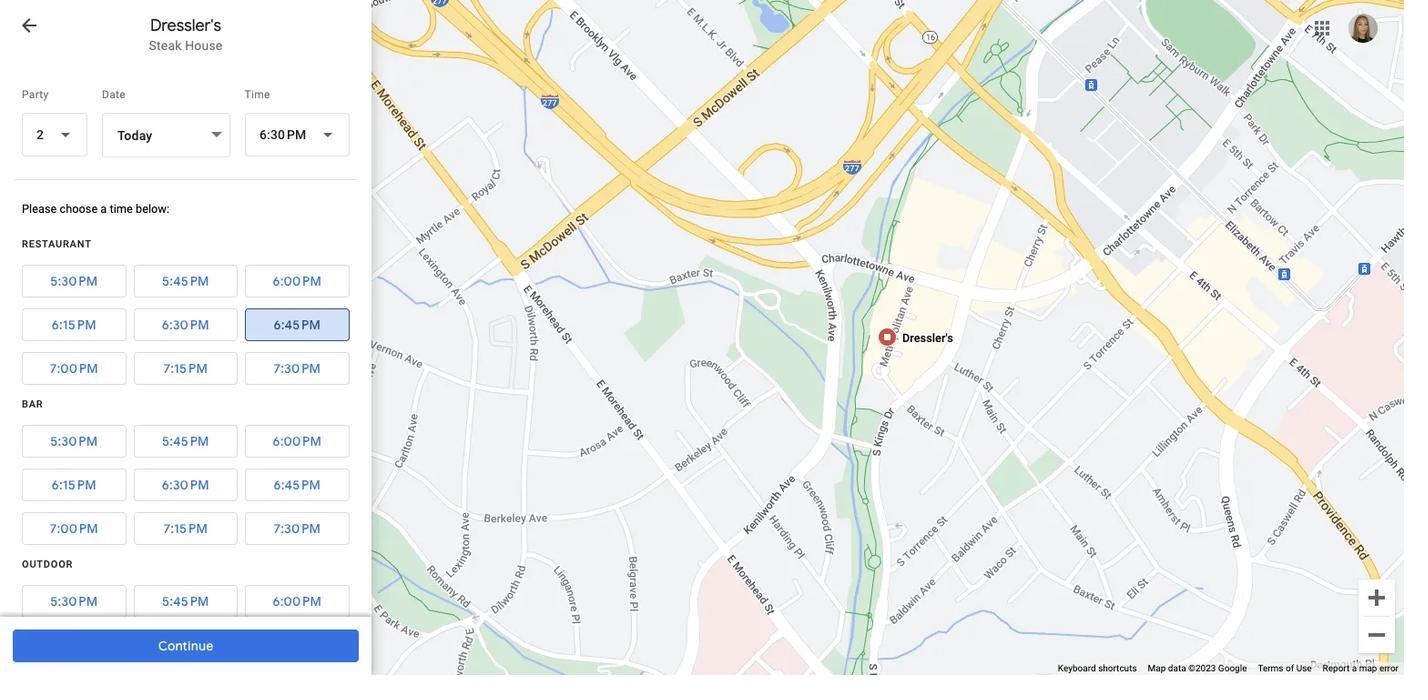 Task type: vqa. For each thing, say whether or not it's contained in the screenshot.
dressler's heading
yes



Task type: describe. For each thing, give the bounding box(es) containing it.
dressler's
[[150, 15, 221, 36]]

7:00 pm button for restaurant
[[22, 347, 126, 391]]

google
[[1218, 664, 1247, 674]]

5:30 pm for bar
[[50, 434, 98, 450]]

5:45 pm for restaurant
[[162, 273, 209, 290]]

below:
[[136, 202, 169, 216]]

1 6:45 pm button from the top
[[245, 304, 349, 347]]

3 6:30 pm from the top
[[162, 638, 209, 654]]

terms
[[1258, 664, 1284, 674]]

6:00 pm button for outdoor
[[245, 580, 349, 624]]

5:30 pm for restaurant
[[50, 273, 98, 290]]

choose
[[60, 202, 98, 216]]

dressler's steak house
[[149, 15, 223, 53]]

6:15 pm button for bar
[[22, 464, 126, 508]]

7:15 pm for restaurant
[[164, 361, 208, 377]]

continue button
[[13, 625, 359, 668]]

5:30 pm button for restaurant
[[22, 260, 126, 304]]

party
[[22, 88, 49, 101]]

7:00 pm for bar
[[50, 521, 98, 538]]

6:00 pm for restaurant
[[273, 273, 322, 290]]

6:00 pm button for bar
[[245, 420, 349, 464]]

error
[[1380, 664, 1399, 674]]

steak
[[149, 38, 182, 53]]

7:00 pm button for bar
[[22, 508, 126, 551]]

today
[[118, 129, 152, 143]]

1 horizontal spatial a
[[1352, 664, 1357, 674]]

2 6:45 pm from the top
[[274, 477, 321, 494]]

2 6:45 pm button from the top
[[245, 464, 349, 508]]

date
[[102, 88, 126, 101]]

7:15 pm button for bar
[[133, 508, 238, 551]]

6:30 pm for bar
[[162, 477, 209, 494]]

7:00 pm for restaurant
[[50, 361, 98, 377]]

use
[[1296, 664, 1312, 674]]

6:30 pm button for bar
[[133, 464, 238, 508]]

7:15 pm for bar
[[164, 521, 208, 538]]

6:15 pm button for outdoor
[[22, 630, 126, 662]]

report a map error
[[1323, 664, 1399, 674]]

©2023
[[1188, 664, 1216, 674]]

5:30 pm button for bar
[[22, 420, 126, 464]]

3 6:15 pm from the top
[[52, 638, 96, 654]]

5:45 pm for outdoor
[[162, 594, 209, 610]]

6:15 pm for bar
[[52, 477, 96, 494]]

6:15 pm for restaurant
[[52, 317, 96, 334]]

0 horizontal spatial a
[[100, 202, 107, 216]]

please choose a time below:
[[22, 202, 169, 216]]



Task type: locate. For each thing, give the bounding box(es) containing it.
0 vertical spatial 6:00 pm
[[273, 273, 322, 290]]

2 vertical spatial 5:45 pm
[[162, 594, 209, 610]]

1 vertical spatial 6:30 pm
[[162, 477, 209, 494]]

7:30 pm button for bar
[[245, 508, 349, 551]]

house
[[185, 38, 223, 53]]

2 5:45 pm button from the top
[[133, 420, 238, 464]]

6:15 pm
[[52, 317, 96, 334], [52, 477, 96, 494], [52, 638, 96, 654]]

6:15 pm up outdoor
[[52, 477, 96, 494]]

1 6:15 pm from the top
[[52, 317, 96, 334]]

6:00 pm button
[[245, 260, 349, 304], [245, 420, 349, 464], [245, 580, 349, 624]]

7:30 pm button for restaurant
[[245, 347, 349, 391]]

0 vertical spatial 5:30 pm button
[[22, 260, 126, 304]]

1 vertical spatial 5:45 pm
[[162, 434, 209, 450]]

time
[[110, 202, 133, 216]]

1 vertical spatial 6:45 pm
[[274, 477, 321, 494]]

2 6:15 pm button from the top
[[22, 464, 126, 508]]

2 vertical spatial 5:30 pm button
[[22, 580, 126, 624]]

1 6:30 pm button from the top
[[133, 304, 238, 347]]

map
[[1148, 664, 1166, 674]]

5:30 pm button down bar
[[22, 420, 126, 464]]

7:00 pm button up bar
[[22, 347, 126, 391]]

2 vertical spatial 6:00 pm
[[273, 594, 322, 610]]

1 7:00 pm from the top
[[50, 361, 98, 377]]

bar
[[22, 399, 43, 411]]

7:00 pm
[[50, 361, 98, 377], [50, 521, 98, 538]]

2 7:15 pm button from the top
[[133, 508, 238, 551]]

6:15 pm button down restaurant
[[22, 304, 126, 347]]

6:30 pm button for outdoor
[[133, 630, 238, 662]]

6:15 pm button
[[22, 304, 126, 347], [22, 464, 126, 508], [22, 630, 126, 662]]

2 vertical spatial 6:00 pm button
[[245, 580, 349, 624]]

1 6:00 pm button from the top
[[245, 260, 349, 304]]

1 vertical spatial 6:00 pm button
[[245, 420, 349, 464]]

3 6:00 pm button from the top
[[245, 580, 349, 624]]

0 vertical spatial 7:30 pm button
[[245, 347, 349, 391]]

map
[[1359, 664, 1377, 674]]

6:30 pm for restaurant
[[162, 317, 209, 334]]

5:30 pm button for outdoor
[[22, 580, 126, 624]]

2 5:30 pm from the top
[[50, 434, 98, 450]]

6:30 pm button for restaurant
[[133, 304, 238, 347]]

0 vertical spatial 6:30 pm button
[[133, 304, 238, 347]]

1 vertical spatial 7:30 pm button
[[245, 508, 349, 551]]

1 vertical spatial 5:30 pm button
[[22, 420, 126, 464]]

terms of use
[[1258, 664, 1312, 674]]

6:45 pm
[[274, 317, 321, 334], [274, 477, 321, 494]]

2 6:15 pm from the top
[[52, 477, 96, 494]]

1 6:00 pm from the top
[[273, 273, 322, 290]]

1 6:15 pm button from the top
[[22, 304, 126, 347]]

shortcuts
[[1098, 664, 1137, 674]]

7:30 pm for bar
[[274, 521, 321, 538]]

1 vertical spatial 7:00 pm button
[[22, 508, 126, 551]]

6:15 pm button down outdoor
[[22, 630, 126, 662]]

5:45 pm button for outdoor
[[133, 580, 238, 624]]

1 vertical spatial 5:45 pm button
[[133, 420, 238, 464]]

back image
[[18, 15, 40, 36]]

7:30 pm
[[274, 361, 321, 377], [274, 521, 321, 538]]

0 vertical spatial 7:00 pm button
[[22, 347, 126, 391]]

map data ©2023 google
[[1148, 664, 1247, 674]]

1 vertical spatial 6:45 pm button
[[245, 464, 349, 508]]

3 6:15 pm button from the top
[[22, 630, 126, 662]]

1 7:15 pm from the top
[[164, 361, 208, 377]]

2 vertical spatial 6:15 pm
[[52, 638, 96, 654]]

0 vertical spatial 7:15 pm button
[[133, 347, 238, 391]]

3 6:30 pm button from the top
[[133, 630, 238, 662]]

6:00 pm
[[273, 273, 322, 290], [273, 434, 322, 450], [273, 594, 322, 610]]

6:00 pm button for restaurant
[[245, 260, 349, 304]]

1 7:00 pm button from the top
[[22, 347, 126, 391]]

1 6:30 pm from the top
[[162, 317, 209, 334]]

6:45 pm button
[[245, 304, 349, 347], [245, 464, 349, 508]]

7:15 pm button for restaurant
[[133, 347, 238, 391]]

2 vertical spatial 6:30 pm button
[[133, 630, 238, 662]]

time
[[245, 88, 270, 101]]

3 5:45 pm button from the top
[[133, 580, 238, 624]]

7:30 pm for restaurant
[[274, 361, 321, 377]]

7:30 pm button
[[245, 347, 349, 391], [245, 508, 349, 551]]

2 vertical spatial 5:30 pm
[[50, 594, 98, 610]]

5:30 pm button
[[22, 260, 126, 304], [22, 420, 126, 464], [22, 580, 126, 624]]

report a map error link
[[1323, 664, 1399, 674]]

2 vertical spatial 5:45 pm button
[[133, 580, 238, 624]]

6:30 pm
[[162, 317, 209, 334], [162, 477, 209, 494], [162, 638, 209, 654]]

please
[[22, 202, 57, 216]]

0 vertical spatial 6:15 pm
[[52, 317, 96, 334]]

2 6:30 pm from the top
[[162, 477, 209, 494]]

0 vertical spatial 7:15 pm
[[164, 361, 208, 377]]

5:30 pm button down restaurant
[[22, 260, 126, 304]]

today button
[[102, 113, 230, 158]]

None field
[[22, 113, 88, 157], [245, 113, 350, 157], [22, 113, 88, 157], [245, 113, 350, 157]]

2 7:30 pm from the top
[[274, 521, 321, 538]]

1 vertical spatial 6:15 pm button
[[22, 464, 126, 508]]

1 vertical spatial 7:15 pm button
[[133, 508, 238, 551]]

1 vertical spatial 6:00 pm
[[273, 434, 322, 450]]

keyboard
[[1058, 664, 1096, 674]]

2 7:00 pm from the top
[[50, 521, 98, 538]]

7:00 pm button
[[22, 347, 126, 391], [22, 508, 126, 551]]

1 vertical spatial a
[[1352, 664, 1357, 674]]

keyboard shortcuts button
[[1058, 663, 1137, 676]]

a left map
[[1352, 664, 1357, 674]]

6:15 pm down restaurant
[[52, 317, 96, 334]]

3 6:00 pm from the top
[[273, 594, 322, 610]]

1 5:45 pm button from the top
[[133, 260, 238, 304]]

5:45 pm
[[162, 273, 209, 290], [162, 434, 209, 450], [162, 594, 209, 610]]

keyboard shortcuts
[[1058, 664, 1137, 674]]

0 vertical spatial 5:45 pm
[[162, 273, 209, 290]]

1 vertical spatial 6:15 pm
[[52, 477, 96, 494]]

data
[[1168, 664, 1186, 674]]

1 vertical spatial 7:15 pm
[[164, 521, 208, 538]]

a
[[100, 202, 107, 216], [1352, 664, 1357, 674]]

0 vertical spatial 7:30 pm
[[274, 361, 321, 377]]

0 vertical spatial 5:30 pm
[[50, 273, 98, 290]]

5:45 pm button for bar
[[133, 420, 238, 464]]

a left time
[[100, 202, 107, 216]]

5:45 pm for bar
[[162, 434, 209, 450]]

2 vertical spatial 6:15 pm button
[[22, 630, 126, 662]]

2 7:15 pm from the top
[[164, 521, 208, 538]]

0 vertical spatial 6:00 pm button
[[245, 260, 349, 304]]

1 6:45 pm from the top
[[274, 317, 321, 334]]

terms of use link
[[1258, 664, 1312, 674]]

1 5:30 pm from the top
[[50, 273, 98, 290]]

5:30 pm
[[50, 273, 98, 290], [50, 434, 98, 450], [50, 594, 98, 610]]

0 vertical spatial 6:30 pm
[[162, 317, 209, 334]]

2 7:00 pm button from the top
[[22, 508, 126, 551]]

1 5:45 pm from the top
[[162, 273, 209, 290]]

0 vertical spatial 5:45 pm button
[[133, 260, 238, 304]]

2 7:30 pm button from the top
[[245, 508, 349, 551]]

1 vertical spatial 6:30 pm button
[[133, 464, 238, 508]]

0 vertical spatial 6:15 pm button
[[22, 304, 126, 347]]

7:00 pm button up outdoor
[[22, 508, 126, 551]]

dressler's heading
[[0, 15, 372, 36]]

0 vertical spatial 6:45 pm button
[[245, 304, 349, 347]]

1 7:30 pm button from the top
[[245, 347, 349, 391]]

6:00 pm for outdoor
[[273, 594, 322, 610]]

6:15 pm button up outdoor
[[22, 464, 126, 508]]

0 vertical spatial 7:00 pm
[[50, 361, 98, 377]]

3 5:30 pm button from the top
[[22, 580, 126, 624]]

6:30 pm button
[[133, 304, 238, 347], [133, 464, 238, 508], [133, 630, 238, 662]]

6:15 pm down outdoor
[[52, 638, 96, 654]]

7:15 pm button
[[133, 347, 238, 391], [133, 508, 238, 551]]

0 vertical spatial 6:45 pm
[[274, 317, 321, 334]]

map region
[[353, 0, 1404, 676]]

6:00 pm for bar
[[273, 434, 322, 450]]

3 5:45 pm from the top
[[162, 594, 209, 610]]

5:45 pm button for restaurant
[[133, 260, 238, 304]]

report
[[1323, 664, 1350, 674]]

1 vertical spatial 7:30 pm
[[274, 521, 321, 538]]

2 5:45 pm from the top
[[162, 434, 209, 450]]

1 5:30 pm button from the top
[[22, 260, 126, 304]]

outdoor
[[22, 559, 73, 571]]

google account: katherine seehafer  
(katherine.seehafer@adept.ai) image
[[1349, 14, 1378, 43]]

2 6:00 pm from the top
[[273, 434, 322, 450]]

2 6:30 pm button from the top
[[133, 464, 238, 508]]

5:30 pm button down outdoor
[[22, 580, 126, 624]]

5:30 pm for outdoor
[[50, 594, 98, 610]]

restaurant
[[22, 239, 92, 251]]

2 6:00 pm button from the top
[[245, 420, 349, 464]]

0 vertical spatial a
[[100, 202, 107, 216]]

1 7:30 pm from the top
[[274, 361, 321, 377]]

1 vertical spatial 5:30 pm
[[50, 434, 98, 450]]

5:45 pm button
[[133, 260, 238, 304], [133, 420, 238, 464], [133, 580, 238, 624]]

2 vertical spatial 6:30 pm
[[162, 638, 209, 654]]

6:15 pm button for restaurant
[[22, 304, 126, 347]]

7:15 pm
[[164, 361, 208, 377], [164, 521, 208, 538]]

of
[[1286, 664, 1294, 674]]

1 vertical spatial 7:00 pm
[[50, 521, 98, 538]]

3 5:30 pm from the top
[[50, 594, 98, 610]]

1 7:15 pm button from the top
[[133, 347, 238, 391]]

2 5:30 pm button from the top
[[22, 420, 126, 464]]

continue
[[158, 638, 213, 655]]



